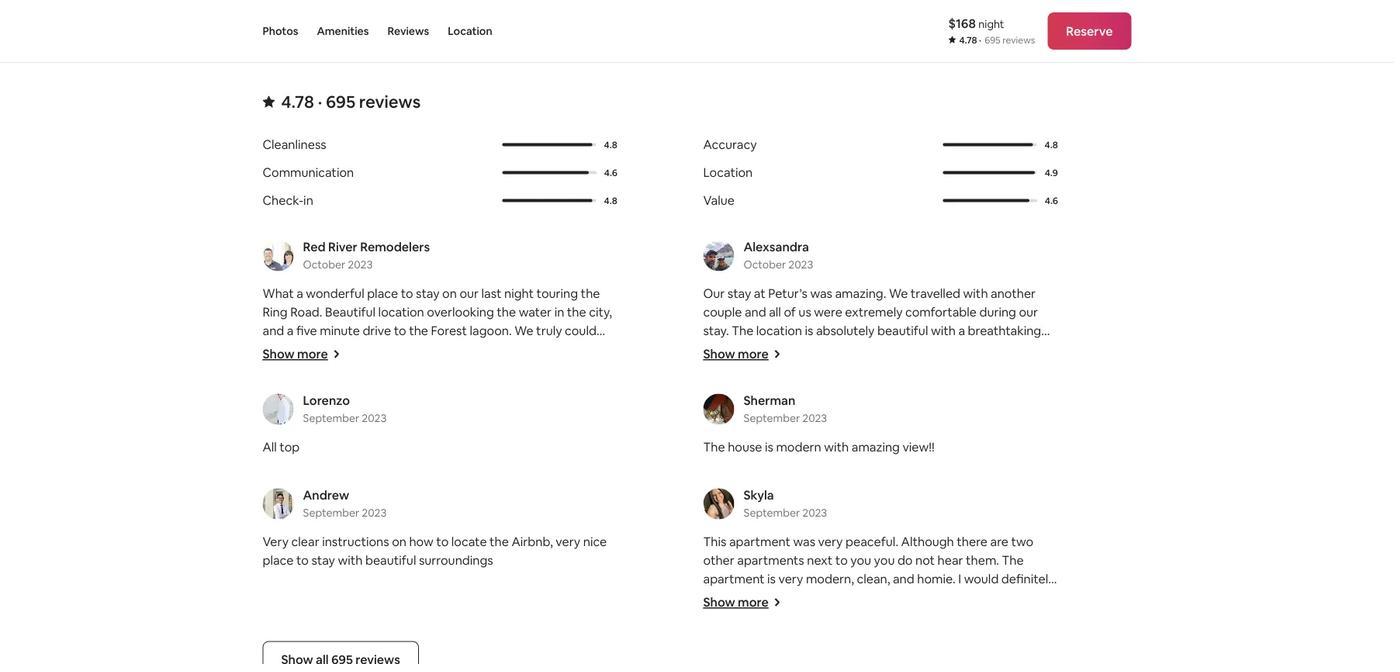 Task type: locate. For each thing, give the bounding box(es) containing it.
our down another on the top right of the page
[[1019, 304, 1038, 320]]

you down view
[[703, 360, 724, 376]]

show more button for and
[[263, 346, 340, 362]]

the down "two"
[[1002, 552, 1024, 568]]

0 vertical spatial our
[[460, 286, 479, 301]]

this inside what a wonderful place to stay on our last night touring the ring road. beautiful location overlooking the water in the city, and a five minute drive to the forest lagoon. we truly could not have asked for a better experience. the unit is located in a triplex, but still felt completely private, and like we were the only people there.  as a fellow airbnb host this is what i look for in a top-notch airbnb stay, the price is incredible for the location and the beauty.
[[501, 379, 522, 395]]

in down only
[[263, 397, 272, 413]]

0 vertical spatial on
[[442, 286, 457, 301]]

4.6
[[604, 166, 617, 178], [1045, 194, 1058, 206]]

on inside 'very clear instructions on how to locate the airbnb, very nice place to stay with beautiful surroundings'
[[392, 534, 406, 550]]

other
[[703, 552, 735, 568]]

a down city,
[[607, 341, 614, 357]]

sherman september 2023
[[744, 393, 827, 425]]

4.6 out of 5.0 image
[[502, 171, 596, 174], [502, 171, 589, 174], [943, 199, 1037, 202], [943, 199, 1030, 202]]

is right unit
[[538, 341, 546, 357]]

1 horizontal spatial airbnb
[[432, 379, 471, 395]]

and up host
[[483, 360, 505, 376]]

1 vertical spatial 4.78
[[281, 91, 314, 113]]

1 horizontal spatial on
[[442, 286, 457, 301]]

andrew image
[[263, 488, 294, 519]]

show more for location
[[703, 346, 769, 362]]

was up next
[[793, 534, 815, 550]]

1 horizontal spatial reviews
[[1003, 34, 1035, 46]]

come
[[844, 590, 877, 606]]

the right stay. at the right of page
[[732, 323, 754, 339]]

1 vertical spatial 695
[[326, 91, 355, 113]]

show more button down 'other'
[[703, 594, 781, 610]]

sherman image
[[703, 394, 734, 425], [703, 394, 734, 425]]

we up unit
[[515, 323, 533, 339]]

september for sherman
[[744, 411, 800, 425]]

location right reviews button
[[448, 24, 492, 38]]

1 horizontal spatial 4.78 · 695 reviews
[[959, 34, 1035, 46]]

october down red
[[303, 257, 345, 271]]

airbnb down as
[[345, 397, 384, 413]]

more for and
[[297, 346, 328, 362]]

what a wonderful place to stay on our last night touring the ring road. beautiful location overlooking the water in the city, and a five minute drive to the forest lagoon. we truly could not have asked for a better experience. the unit is located in a triplex, but still felt completely private, and like we were the only people there.  as a fellow airbnb host this is what i look for in a top-notch airbnb stay, the price is incredible for the location and the beauty.
[[263, 286, 616, 432]]

1 vertical spatial ·
[[318, 91, 322, 113]]

lagoon.
[[470, 323, 512, 339]]

beautiful
[[325, 304, 376, 320]]

red river remodelers image
[[263, 240, 294, 271]]

felt
[[349, 360, 368, 376]]

modern,
[[806, 571, 854, 587]]

cleanliness
[[263, 137, 326, 152]]

fellow
[[395, 379, 429, 395]]

last
[[481, 286, 502, 301]]

0 horizontal spatial 4.6
[[604, 166, 617, 178]]

the inside our stay at petur's was amazing. we travelled with another couple and all of us were extremely comfortable during our stay. the location is absolutely beautiful with a breathtaking view of akureyri. we would highly recommend staying here if you get the chance!
[[732, 323, 754, 339]]

1 vertical spatial place
[[263, 552, 294, 568]]

on inside what a wonderful place to stay on our last night touring the ring road. beautiful location overlooking the water in the city, and a five minute drive to the forest lagoon. we truly could not have asked for a better experience. the unit is located in a triplex, but still felt completely private, and like we were the only people there.  as a fellow airbnb host this is what i look for in a top-notch airbnb stay, the price is incredible for the location and the beauty.
[[442, 286, 457, 301]]

was inside the this apartment was very peaceful. although there are two other apartments next to you you do not hear them. the apartment is very modern, clean, and homie. i would definitely stay here again when/if i come back.
[[793, 534, 815, 550]]

1 horizontal spatial of
[[784, 304, 796, 320]]

is inside the this apartment was very peaceful. although there are two other apartments next to you you do not hear them. the apartment is very modern, clean, and homie. i would definitely stay here again when/if i come back.
[[767, 571, 776, 587]]

for right look
[[600, 379, 616, 395]]

1 vertical spatial was
[[793, 534, 815, 550]]

0 vertical spatial ·
[[979, 34, 982, 46]]

1 horizontal spatial we
[[800, 341, 819, 357]]

alexsandra image
[[703, 240, 734, 271]]

road.
[[290, 304, 322, 320]]

695 down $168 night
[[985, 34, 1001, 46]]

reviews down reviews button
[[359, 91, 421, 113]]

skyla september 2023
[[744, 487, 827, 519]]

0 vertical spatial airbnb
[[432, 379, 471, 395]]

0 vertical spatial beautiful
[[877, 323, 928, 339]]

our
[[460, 286, 479, 301], [1019, 304, 1038, 320]]

beautiful inside 'very clear instructions on how to locate the airbnb, very nice place to stay with beautiful surroundings'
[[365, 552, 416, 568]]

0 vertical spatial we
[[889, 286, 908, 301]]

back.
[[879, 590, 910, 606]]

very up again
[[779, 571, 803, 587]]

september down lorenzo
[[303, 411, 359, 425]]

for up 'felt'
[[351, 341, 368, 357]]

to down clear
[[296, 552, 309, 568]]

would down "them."
[[964, 571, 999, 587]]

1 vertical spatial were
[[549, 360, 577, 376]]

location up drive
[[378, 304, 424, 320]]

2023 left "stay,"
[[362, 411, 387, 425]]

0 vertical spatial for
[[351, 341, 368, 357]]

2023
[[348, 257, 373, 271], [789, 257, 813, 271], [362, 411, 387, 425], [802, 411, 827, 425], [362, 505, 387, 519], [802, 505, 827, 519]]

locate
[[451, 534, 487, 550]]

private,
[[438, 360, 481, 376]]

location
[[448, 24, 492, 38], [703, 164, 753, 180]]

0 horizontal spatial for
[[351, 341, 368, 357]]

the inside 'very clear instructions on how to locate the airbnb, very nice place to stay with beautiful surroundings'
[[490, 534, 509, 550]]

1 vertical spatial beautiful
[[365, 552, 416, 568]]

red river remodelers october 2023
[[303, 239, 430, 271]]

1 vertical spatial i
[[958, 571, 961, 587]]

0 horizontal spatial i
[[567, 379, 570, 395]]

1 vertical spatial on
[[392, 534, 406, 550]]

the inside the this apartment was very peaceful. although there are two other apartments next to you you do not hear them. the apartment is very modern, clean, and homie. i would definitely stay here again when/if i come back.
[[1002, 552, 1024, 568]]

2 october from the left
[[744, 257, 786, 271]]

0 horizontal spatial october
[[303, 257, 345, 271]]

show for location
[[703, 346, 735, 362]]

location down all
[[756, 323, 802, 339]]

water
[[519, 304, 552, 320]]

2 horizontal spatial location
[[756, 323, 802, 339]]

of
[[784, 304, 796, 320], [732, 341, 744, 357]]

homie.
[[917, 571, 956, 587]]

the right get
[[749, 360, 769, 376]]

at
[[754, 286, 766, 301]]

1 horizontal spatial very
[[779, 571, 803, 587]]

would down "absolutely"
[[822, 341, 856, 357]]

we up the chance!
[[800, 341, 819, 357]]

stay down clear
[[311, 552, 335, 568]]

1 horizontal spatial you
[[851, 552, 871, 568]]

1 horizontal spatial beautiful
[[877, 323, 928, 339]]

2 vertical spatial for
[[539, 397, 556, 413]]

modern
[[776, 439, 821, 455]]

0 vertical spatial location
[[448, 24, 492, 38]]

october down alexsandra
[[744, 257, 786, 271]]

0 horizontal spatial would
[[822, 341, 856, 357]]

0 vertical spatial place
[[367, 286, 398, 301]]

0 horizontal spatial airbnb
[[345, 397, 384, 413]]

2 horizontal spatial i
[[958, 571, 961, 587]]

is inside our stay at petur's was amazing. we travelled with another couple and all of us were extremely comfortable during our stay. the location is absolutely beautiful with a breathtaking view of akureyri. we would highly recommend staying here if you get the chance!
[[805, 323, 813, 339]]

a
[[297, 286, 303, 301], [287, 323, 294, 339], [958, 323, 965, 339], [370, 341, 377, 357], [607, 341, 614, 357], [385, 379, 392, 395], [275, 397, 282, 413]]

0 vertical spatial not
[[263, 341, 282, 357]]

and
[[745, 304, 766, 320], [263, 323, 284, 339], [483, 360, 505, 376], [311, 416, 333, 432], [893, 571, 914, 587]]

2023 for lorenzo
[[362, 411, 387, 425]]

in down communication
[[303, 192, 313, 208]]

0 vertical spatial this
[[992, 0, 1011, 14]]

2 horizontal spatial for
[[600, 379, 616, 395]]

1 horizontal spatial not
[[915, 552, 935, 568]]

to right next
[[835, 552, 848, 568]]

petur's
[[768, 286, 808, 301]]

and down do
[[893, 571, 914, 587]]

2023 up "instructions"
[[362, 505, 387, 519]]

the down the fellow
[[415, 397, 434, 413]]

1 vertical spatial this
[[501, 379, 522, 395]]

1 horizontal spatial were
[[814, 304, 842, 320]]

our inside our stay at petur's was amazing. we travelled with another couple and all of us were extremely comfortable during our stay. the location is absolutely beautiful with a breathtaking view of akureyri. we would highly recommend staying here if you get the chance!
[[1019, 304, 1038, 320]]

on
[[442, 286, 457, 301], [392, 534, 406, 550]]

our up "overlooking"
[[460, 286, 479, 301]]

0 horizontal spatial very
[[556, 534, 580, 550]]

more
[[297, 346, 328, 362], [738, 346, 769, 362], [738, 594, 769, 610]]

you left do
[[874, 552, 895, 568]]

on left how
[[392, 534, 406, 550]]

0 horizontal spatial night
[[504, 286, 534, 301]]

show more for and
[[263, 346, 328, 362]]

1 vertical spatial reviews
[[359, 91, 421, 113]]

have
[[285, 341, 312, 357]]

another
[[991, 286, 1036, 301]]

0 vertical spatial night
[[979, 17, 1004, 31]]

with down "instructions"
[[338, 552, 363, 568]]

4.9 out of 5.0 image
[[943, 171, 1037, 174], [943, 171, 1035, 174]]

with up during
[[963, 286, 988, 301]]

2023 inside "skyla september 2023"
[[802, 505, 827, 519]]

2023 down the river
[[348, 257, 373, 271]]

0 horizontal spatial not
[[263, 341, 282, 357]]

very
[[556, 534, 580, 550], [818, 534, 843, 550], [779, 571, 803, 587]]

0 vertical spatial was
[[810, 286, 832, 301]]

location
[[378, 304, 424, 320], [756, 323, 802, 339], [263, 416, 309, 432]]

a inside our stay at petur's was amazing. we travelled with another couple and all of us were extremely comfortable during our stay. the location is absolutely beautiful with a breathtaking view of akureyri. we would highly recommend staying here if you get the chance!
[[958, 323, 965, 339]]

to up the better
[[394, 323, 406, 339]]

the up look
[[580, 360, 599, 376]]

0 horizontal spatial you
[[703, 360, 724, 376]]

4.6 for value
[[1045, 194, 1058, 206]]

communication
[[263, 164, 354, 180]]

1 vertical spatial of
[[732, 341, 744, 357]]

show down 'other'
[[703, 594, 735, 610]]

i left look
[[567, 379, 570, 395]]

although
[[901, 534, 954, 550]]

the right locate
[[490, 534, 509, 550]]

0 vertical spatial i
[[567, 379, 570, 395]]

1 vertical spatial not
[[915, 552, 935, 568]]

stay up "overlooking"
[[416, 286, 440, 301]]

1 horizontal spatial ·
[[979, 34, 982, 46]]

host
[[473, 379, 499, 395]]

you inside our stay at petur's was amazing. we travelled with another couple and all of us were extremely comfortable during our stay. the location is absolutely beautiful with a breathtaking view of akureyri. we would highly recommend staying here if you get the chance!
[[703, 360, 724, 376]]

not inside the this apartment was very peaceful. although there are two other apartments next to you you do not hear them. the apartment is very modern, clean, and homie. i would definitely stay here again when/if i come back.
[[915, 552, 935, 568]]

location button
[[448, 0, 492, 62]]

september inside andrew september 2023
[[303, 505, 359, 519]]

stay inside what a wonderful place to stay on our last night touring the ring road. beautiful location overlooking the water in the city, and a five minute drive to the forest lagoon. we truly could not have asked for a better experience. the unit is located in a triplex, but still felt completely private, and like we were the only people there.  as a fellow airbnb host this is what i look for in a top-notch airbnb stay, the price is incredible for the location and the beauty.
[[416, 286, 440, 301]]

minute
[[320, 323, 360, 339]]

0 horizontal spatial we
[[515, 323, 533, 339]]

the up city,
[[581, 286, 600, 301]]

beautiful up highly
[[877, 323, 928, 339]]

place down very
[[263, 552, 294, 568]]

stay down 'other'
[[703, 590, 727, 606]]

september down andrew
[[303, 505, 359, 519]]

of up get
[[732, 341, 744, 357]]

i left come
[[838, 590, 841, 606]]

0 vertical spatial 4.78 · 695 reviews
[[959, 34, 1035, 46]]

with down comfortable
[[931, 323, 956, 339]]

there.
[[332, 379, 365, 395]]

stay
[[416, 286, 440, 301], [728, 286, 751, 301], [311, 552, 335, 568], [703, 590, 727, 606]]

location inside our stay at petur's was amazing. we travelled with another couple and all of us were extremely comfortable during our stay. the location is absolutely beautiful with a breathtaking view of akureyri. we would highly recommend staying here if you get the chance!
[[756, 323, 802, 339]]

report
[[954, 0, 989, 14]]

0 vertical spatial of
[[784, 304, 796, 320]]

you down peaceful. at the right of the page
[[851, 552, 871, 568]]

this up "incredible"
[[501, 379, 522, 395]]

0 horizontal spatial were
[[549, 360, 577, 376]]

not
[[263, 341, 282, 357], [915, 552, 935, 568]]

notch
[[309, 397, 343, 413]]

1 horizontal spatial 4.78
[[959, 34, 977, 46]]

0 horizontal spatial 4.78 · 695 reviews
[[281, 91, 421, 113]]

1 vertical spatial location
[[756, 323, 802, 339]]

incredible
[[480, 397, 536, 413]]

2 vertical spatial i
[[838, 590, 841, 606]]

here left if
[[1012, 341, 1038, 357]]

location down 'accuracy'
[[703, 164, 753, 180]]

what
[[536, 379, 564, 395]]

for down "what"
[[539, 397, 556, 413]]

4.78 up the cleanliness
[[281, 91, 314, 113]]

would
[[822, 341, 856, 357], [964, 571, 999, 587]]

1 october from the left
[[303, 257, 345, 271]]

this
[[992, 0, 1011, 14], [501, 379, 522, 395]]

4.78 · 695 reviews up the cleanliness
[[281, 91, 421, 113]]

place inside what a wonderful place to stay on our last night touring the ring road. beautiful location overlooking the water in the city, and a five minute drive to the forest lagoon. we truly could not have asked for a better experience. the unit is located in a triplex, but still felt completely private, and like we were the only people there.  as a fellow airbnb host this is what i look for in a top-notch airbnb stay, the price is incredible for the location and the beauty.
[[367, 286, 398, 301]]

1 horizontal spatial october
[[744, 257, 786, 271]]

2023 up next
[[802, 505, 827, 519]]

reserve button
[[1048, 12, 1132, 50]]

1 horizontal spatial i
[[838, 590, 841, 606]]

them.
[[966, 552, 999, 568]]

show more down stay. at the right of page
[[703, 346, 769, 362]]

and down ring
[[263, 323, 284, 339]]

september down 'sherman'
[[744, 411, 800, 425]]

2023 inside lorenzo september 2023
[[362, 411, 387, 425]]

night inside $168 night
[[979, 17, 1004, 31]]

4.8 for accuracy
[[1045, 139, 1058, 151]]

4.78 down $168
[[959, 34, 977, 46]]

surroundings
[[419, 552, 493, 568]]

as
[[368, 379, 383, 395]]

· down $168 night
[[979, 34, 982, 46]]

breathtaking
[[968, 323, 1041, 339]]

2023 for skyla
[[802, 505, 827, 519]]

1 vertical spatial 4.6
[[1045, 194, 1058, 206]]

2023 inside sherman september 2023
[[802, 411, 827, 425]]

drive
[[363, 323, 391, 339]]

very left nice
[[556, 534, 580, 550]]

stay,
[[387, 397, 412, 413]]

lorenzo september 2023
[[303, 393, 387, 425]]

0 vertical spatial location
[[378, 304, 424, 320]]

1 horizontal spatial location
[[703, 164, 753, 180]]

airbnb up price
[[432, 379, 471, 395]]

a left top-
[[275, 397, 282, 413]]

september inside "skyla september 2023"
[[744, 505, 800, 519]]

night inside what a wonderful place to stay on our last night touring the ring road. beautiful location overlooking the water in the city, and a five minute drive to the forest lagoon. we truly could not have asked for a better experience. the unit is located in a triplex, but still felt completely private, and like we were the only people there.  as a fellow airbnb host this is what i look for in a top-notch airbnb stay, the price is incredible for the location and the beauty.
[[504, 286, 534, 301]]

extremely
[[845, 304, 903, 320]]

show more button down five
[[263, 346, 340, 362]]

not up triplex,
[[263, 341, 282, 357]]

this
[[703, 534, 726, 550]]

1 vertical spatial airbnb
[[345, 397, 384, 413]]

october inside alexsandra october 2023
[[744, 257, 786, 271]]

andrew september 2023
[[303, 487, 387, 519]]

1 vertical spatial would
[[964, 571, 999, 587]]

0 horizontal spatial on
[[392, 534, 406, 550]]

stay left the at
[[728, 286, 751, 301]]

4.6 for communication
[[604, 166, 617, 178]]

1 horizontal spatial would
[[964, 571, 999, 587]]

here left again
[[730, 590, 755, 606]]

very
[[263, 534, 289, 550]]

show for and
[[263, 346, 295, 362]]

0 vertical spatial here
[[1012, 341, 1038, 357]]

were down located
[[549, 360, 577, 376]]

1 vertical spatial for
[[600, 379, 616, 395]]

show more
[[263, 346, 328, 362], [703, 346, 769, 362], [703, 594, 769, 610]]

1 vertical spatial night
[[504, 286, 534, 301]]

very up next
[[818, 534, 843, 550]]

1 horizontal spatial 4.6
[[1045, 194, 1058, 206]]

show up only
[[263, 346, 295, 362]]

2023 inside andrew september 2023
[[362, 505, 387, 519]]

list containing red river remodelers
[[256, 239, 1138, 641]]

1 vertical spatial apartment
[[703, 571, 765, 587]]

list
[[256, 239, 1138, 641]]

show more button for very
[[703, 594, 781, 610]]

0 vertical spatial would
[[822, 341, 856, 357]]

staying
[[968, 341, 1010, 357]]

during
[[979, 304, 1016, 320]]

0 horizontal spatial this
[[501, 379, 522, 395]]

this left listing
[[992, 0, 1011, 14]]

0 horizontal spatial our
[[460, 286, 479, 301]]

triplex,
[[263, 360, 302, 376]]

more down five
[[297, 346, 328, 362]]

1 horizontal spatial here
[[1012, 341, 1038, 357]]

695 up the cleanliness
[[326, 91, 355, 113]]

place inside 'very clear instructions on how to locate the airbnb, very nice place to stay with beautiful surroundings'
[[263, 552, 294, 568]]

red river remodelers image
[[263, 240, 294, 271]]

september inside lorenzo september 2023
[[303, 411, 359, 425]]

place up beautiful
[[367, 286, 398, 301]]

us
[[799, 304, 811, 320]]

1 horizontal spatial location
[[378, 304, 424, 320]]

stay inside 'very clear instructions on how to locate the airbnb, very nice place to stay with beautiful surroundings'
[[311, 552, 335, 568]]

place
[[367, 286, 398, 301], [263, 552, 294, 568]]

amazing
[[852, 439, 900, 455]]

1 vertical spatial our
[[1019, 304, 1038, 320]]

is right house
[[765, 439, 773, 455]]

apartment down 'other'
[[703, 571, 765, 587]]

show more down five
[[263, 346, 328, 362]]

2023 inside alexsandra october 2023
[[789, 257, 813, 271]]

0 horizontal spatial location
[[448, 24, 492, 38]]

september inside sherman september 2023
[[744, 411, 800, 425]]

0 horizontal spatial here
[[730, 590, 755, 606]]

lorenzo image
[[263, 394, 294, 425], [263, 394, 294, 425]]

here
[[1012, 341, 1038, 357], [730, 590, 755, 606]]

1 horizontal spatial our
[[1019, 304, 1038, 320]]

0 vertical spatial 695
[[985, 34, 1001, 46]]

was
[[810, 286, 832, 301], [793, 534, 815, 550]]

1 horizontal spatial place
[[367, 286, 398, 301]]

october inside red river remodelers october 2023
[[303, 257, 345, 271]]

1 vertical spatial here
[[730, 590, 755, 606]]

skyla image
[[703, 488, 734, 519], [703, 488, 734, 519]]

show more down 'other'
[[703, 594, 769, 610]]

remodelers
[[360, 239, 430, 255]]

0 horizontal spatial location
[[263, 416, 309, 432]]

more down apartments
[[738, 594, 769, 610]]

4.8 out of 5.0 image
[[502, 143, 596, 146], [502, 143, 593, 146], [943, 143, 1037, 146], [943, 143, 1033, 146], [502, 199, 596, 202], [502, 199, 593, 202]]

on up "overlooking"
[[442, 286, 457, 301]]

show for very
[[703, 594, 735, 610]]

october
[[303, 257, 345, 271], [744, 257, 786, 271]]

all
[[769, 304, 781, 320]]

i down hear
[[958, 571, 961, 587]]

of right all
[[784, 304, 796, 320]]

all
[[263, 439, 277, 455]]

sherman
[[744, 393, 795, 408]]



Task type: describe. For each thing, give the bounding box(es) containing it.
definitely
[[1001, 571, 1055, 587]]

4.8 for cleanliness
[[604, 139, 617, 151]]

4.8 for check-in
[[604, 194, 617, 206]]

would inside the this apartment was very peaceful. although there are two other apartments next to you you do not hear them. the apartment is very modern, clean, and homie. i would definitely stay here again when/if i come back.
[[964, 571, 999, 587]]

people
[[289, 379, 329, 395]]

a right as
[[385, 379, 392, 395]]

is down we
[[525, 379, 533, 395]]

couple
[[703, 304, 742, 320]]

amazing.
[[835, 286, 886, 301]]

4.9
[[1045, 166, 1058, 178]]

absolutely
[[816, 323, 875, 339]]

apartments
[[737, 552, 804, 568]]

i inside what a wonderful place to stay on our last night touring the ring road. beautiful location overlooking the water in the city, and a five minute drive to the forest lagoon. we truly could not have asked for a better experience. the unit is located in a triplex, but still felt completely private, and like we were the only people there.  as a fellow airbnb host this is what i look for in a top-notch airbnb stay, the price is incredible for the location and the beauty.
[[567, 379, 570, 395]]

the up could
[[567, 304, 586, 320]]

this apartment was very peaceful. although there are two other apartments next to you you do not hear them. the apartment is very modern, clean, and homie. i would definitely stay here again when/if i come back.
[[703, 534, 1055, 606]]

2 horizontal spatial you
[[874, 552, 895, 568]]

the down notch
[[335, 416, 355, 432]]

a up road.
[[297, 286, 303, 301]]

river
[[328, 239, 357, 255]]

0 vertical spatial reviews
[[1003, 34, 1035, 46]]

next
[[807, 552, 833, 568]]

listing
[[1013, 0, 1044, 14]]

0 horizontal spatial of
[[732, 341, 744, 357]]

and down notch
[[311, 416, 333, 432]]

1 vertical spatial location
[[703, 164, 753, 180]]

was inside our stay at petur's was amazing. we travelled with another couple and all of us were extremely comfortable during our stay. the location is absolutely beautiful with a breathtaking view of akureyri. we would highly recommend staying here if you get the chance!
[[810, 286, 832, 301]]

stay inside the this apartment was very peaceful. although there are two other apartments next to you you do not hear them. the apartment is very modern, clean, and homie. i would definitely stay here again when/if i come back.
[[703, 590, 727, 606]]

reviews button
[[388, 0, 429, 62]]

september for skyla
[[744, 505, 800, 519]]

september for lorenzo
[[303, 411, 359, 425]]

located
[[549, 341, 592, 357]]

were inside what a wonderful place to stay on our last night touring the ring road. beautiful location overlooking the water in the city, and a five minute drive to the forest lagoon. we truly could not have asked for a better experience. the unit is located in a triplex, but still felt completely private, and like we were the only people there.  as a fellow airbnb host this is what i look for in a top-notch airbnb stay, the price is incredible for the location and the beauty.
[[549, 360, 577, 376]]

touring
[[537, 286, 578, 301]]

get
[[727, 360, 747, 376]]

with inside 'very clear instructions on how to locate the airbnb, very nice place to stay with beautiful surroundings'
[[338, 552, 363, 568]]

do
[[898, 552, 913, 568]]

overlooking
[[427, 304, 494, 320]]

there
[[957, 534, 988, 550]]

clear
[[291, 534, 319, 550]]

city,
[[589, 304, 612, 320]]

lorenzo
[[303, 393, 350, 408]]

to right how
[[436, 534, 449, 550]]

and inside our stay at petur's was amazing. we travelled with another couple and all of us were extremely comfortable during our stay. the location is absolutely beautiful with a breathtaking view of akureyri. we would highly recommend staying here if you get the chance!
[[745, 304, 766, 320]]

2 horizontal spatial we
[[889, 286, 908, 301]]

0 horizontal spatial 695
[[326, 91, 355, 113]]

two
[[1011, 534, 1034, 550]]

september for andrew
[[303, 505, 359, 519]]

here inside the this apartment was very peaceful. although there are two other apartments next to you you do not hear them. the apartment is very modern, clean, and homie. i would definitely stay here again when/if i come back.
[[730, 590, 755, 606]]

asked
[[315, 341, 348, 357]]

photos
[[263, 24, 298, 38]]

when/if
[[792, 590, 836, 606]]

$168
[[948, 15, 976, 31]]

0 horizontal spatial ·
[[318, 91, 322, 113]]

unit
[[513, 341, 535, 357]]

stay inside our stay at petur's was amazing. we travelled with another couple and all of us were extremely comfortable during our stay. the location is absolutely beautiful with a breathtaking view of akureyri. we would highly recommend staying here if you get the chance!
[[728, 286, 751, 301]]

amenities button
[[317, 0, 369, 62]]

a down drive
[[370, 341, 377, 357]]

wonderful
[[306, 286, 364, 301]]

but
[[305, 360, 324, 376]]

2023 for andrew
[[362, 505, 387, 519]]

the down look
[[558, 397, 578, 413]]

were inside our stay at petur's was amazing. we travelled with another couple and all of us were extremely comfortable during our stay. the location is absolutely beautiful with a breathtaking view of akureyri. we would highly recommend staying here if you get the chance!
[[814, 304, 842, 320]]

the left house
[[703, 439, 725, 455]]

truly
[[536, 323, 562, 339]]

$168 night
[[948, 15, 1004, 31]]

accuracy
[[703, 137, 757, 152]]

0 horizontal spatial 4.78
[[281, 91, 314, 113]]

0 vertical spatial apartment
[[729, 534, 791, 550]]

more for location
[[738, 346, 769, 362]]

chance!
[[771, 360, 816, 376]]

the inside our stay at petur's was amazing. we travelled with another couple and all of us were extremely comfortable during our stay. the location is absolutely beautiful with a breathtaking view of akureyri. we would highly recommend staying here if you get the chance!
[[749, 360, 769, 376]]

with right modern
[[824, 439, 849, 455]]

we inside what a wonderful place to stay on our last night touring the ring road. beautiful location overlooking the water in the city, and a five minute drive to the forest lagoon. we truly could not have asked for a better experience. the unit is located in a triplex, but still felt completely private, and like we were the only people there.  as a fellow airbnb host this is what i look for in a top-notch airbnb stay, the price is incredible for the location and the beauty.
[[515, 323, 533, 339]]

alexsandra image
[[703, 240, 734, 271]]

beautiful inside our stay at petur's was amazing. we travelled with another couple and all of us were extremely comfortable during our stay. the location is absolutely beautiful with a breathtaking view of akureyri. we would highly recommend staying here if you get the chance!
[[877, 323, 928, 339]]

here inside our stay at petur's was amazing. we travelled with another couple and all of us were extremely comfortable during our stay. the location is absolutely beautiful with a breathtaking view of akureyri. we would highly recommend staying here if you get the chance!
[[1012, 341, 1038, 357]]

2 horizontal spatial very
[[818, 534, 843, 550]]

2023 inside red river remodelers october 2023
[[348, 257, 373, 271]]

the down last
[[497, 304, 516, 320]]

in down 'touring'
[[554, 304, 564, 320]]

to inside the this apartment was very peaceful. although there are two other apartments next to you you do not hear them. the apartment is very modern, clean, and homie. i would definitely stay here again when/if i come back.
[[835, 552, 848, 568]]

comfortable
[[905, 304, 977, 320]]

how
[[409, 534, 433, 550]]

hear
[[938, 552, 963, 568]]

our inside what a wonderful place to stay on our last night touring the ring road. beautiful location overlooking the water in the city, and a five minute drive to the forest lagoon. we truly could not have asked for a better experience. the unit is located in a triplex, but still felt completely private, and like we were the only people there.  as a fellow airbnb host this is what i look for in a top-notch airbnb stay, the price is incredible for the location and the beauty.
[[460, 286, 479, 301]]

to down remodelers
[[401, 286, 413, 301]]

show more button for location
[[703, 346, 781, 362]]

1 vertical spatial 4.78 · 695 reviews
[[281, 91, 421, 113]]

forest
[[431, 323, 467, 339]]

clean,
[[857, 571, 890, 587]]

we
[[529, 360, 546, 376]]

top-
[[285, 397, 309, 413]]

2 vertical spatial we
[[800, 341, 819, 357]]

highly
[[859, 341, 893, 357]]

our
[[703, 286, 725, 301]]

house
[[728, 439, 762, 455]]

andrew
[[303, 487, 349, 503]]

a left five
[[287, 323, 294, 339]]

more for very
[[738, 594, 769, 610]]

alexsandra october 2023
[[744, 239, 813, 271]]

2023 for sherman
[[802, 411, 827, 425]]

0 horizontal spatial reviews
[[359, 91, 421, 113]]

report this listing button
[[929, 0, 1044, 14]]

travelled
[[911, 286, 961, 301]]

and inside the this apartment was very peaceful. although there are two other apartments next to you you do not hear them. the apartment is very modern, clean, and homie. i would definitely stay here again when/if i come back.
[[893, 571, 914, 587]]

akureyri.
[[747, 341, 797, 357]]

airbnb,
[[512, 534, 553, 550]]

red
[[303, 239, 326, 255]]

1 horizontal spatial this
[[992, 0, 1011, 14]]

look
[[573, 379, 597, 395]]

still
[[327, 360, 346, 376]]

alexsandra
[[744, 239, 809, 255]]

all top
[[263, 439, 300, 455]]

check-in
[[263, 192, 313, 208]]

very inside 'very clear instructions on how to locate the airbnb, very nice place to stay with beautiful surroundings'
[[556, 534, 580, 550]]

experience.
[[419, 341, 486, 357]]

reserve
[[1066, 23, 1113, 39]]

2023 for alexsandra
[[789, 257, 813, 271]]

top
[[280, 439, 300, 455]]

andrew image
[[263, 488, 294, 519]]

price
[[437, 397, 466, 413]]

would inside our stay at petur's was amazing. we travelled with another couple and all of us were extremely comfortable during our stay. the location is absolutely beautiful with a breathtaking view of akureyri. we would highly recommend staying here if you get the chance!
[[822, 341, 856, 357]]

recommend
[[896, 341, 966, 357]]

very clear instructions on how to locate the airbnb, very nice place to stay with beautiful surroundings
[[263, 534, 607, 568]]

nice
[[583, 534, 607, 550]]

2 vertical spatial location
[[263, 416, 309, 432]]

the house is modern with amazing view!!
[[703, 439, 935, 455]]

the inside what a wonderful place to stay on our last night touring the ring road. beautiful location overlooking the water in the city, and a five minute drive to the forest lagoon. we truly could not have asked for a better experience. the unit is located in a triplex, but still felt completely private, and like we were the only people there.  as a fellow airbnb host this is what i look for in a top-notch airbnb stay, the price is incredible for the location and the beauty.
[[488, 341, 510, 357]]

amenities
[[317, 24, 369, 38]]

the up the better
[[409, 323, 428, 339]]

what
[[263, 286, 294, 301]]

not inside what a wonderful place to stay on our last night touring the ring road. beautiful location overlooking the water in the city, and a five minute drive to the forest lagoon. we truly could not have asked for a better experience. the unit is located in a triplex, but still felt completely private, and like we were the only people there.  as a fellow airbnb host this is what i look for in a top-notch airbnb stay, the price is incredible for the location and the beauty.
[[263, 341, 282, 357]]

photos button
[[263, 0, 298, 62]]

show more for very
[[703, 594, 769, 610]]

1 horizontal spatial for
[[539, 397, 556, 413]]

check-
[[263, 192, 303, 208]]

in down could
[[595, 341, 605, 357]]

is right price
[[469, 397, 477, 413]]



Task type: vqa. For each thing, say whether or not it's contained in the screenshot.


